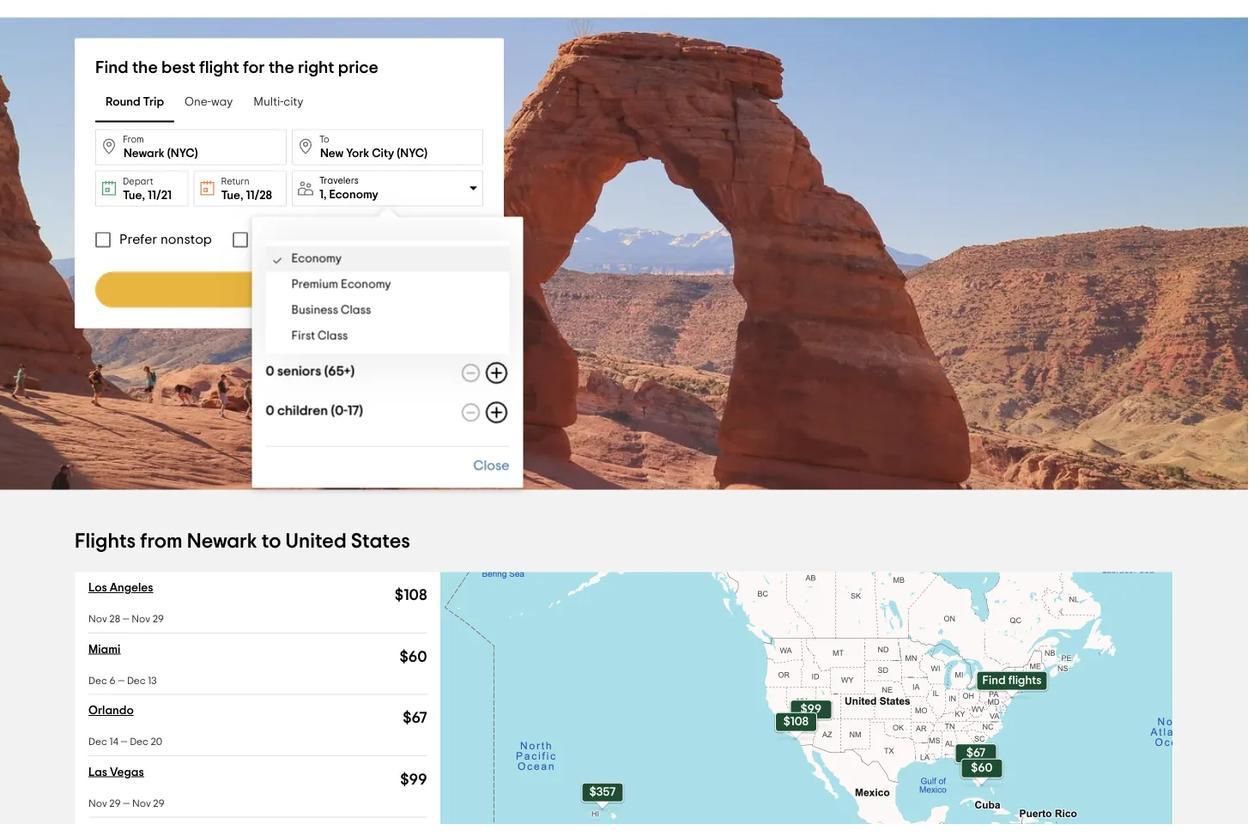 Task type: vqa. For each thing, say whether or not it's contained in the screenshot.
Multi-city
yes



Task type: locate. For each thing, give the bounding box(es) containing it.
1 horizontal spatial $99
[[800, 704, 821, 716]]

2 0 from the top
[[266, 404, 274, 418]]

business class
[[291, 304, 371, 316]]

travelers 1 , economy
[[319, 176, 378, 201]]

0 seniors (65+)
[[266, 364, 355, 378]]

1 vertical spatial 0
[[266, 404, 274, 418]]

best
[[161, 59, 195, 76]]

to
[[262, 531, 281, 552]]

tue,
[[123, 189, 145, 201], [221, 189, 243, 201]]

tue, inside the return tue, 11/28
[[221, 189, 243, 201]]

0 horizontal spatial $60
[[400, 649, 427, 664]]

11/21
[[148, 189, 172, 201]]

1 horizontal spatial flights
[[1008, 675, 1042, 687]]

city
[[284, 96, 303, 108]]

seniors
[[277, 364, 321, 378]]

1 tue, from the left
[[123, 189, 145, 201]]

dec 6 — dec 13
[[88, 676, 157, 686]]

2 city or airport text field from the left
[[292, 129, 483, 165]]

flights
[[285, 283, 323, 297], [1008, 675, 1042, 687]]

0 horizontal spatial find
[[95, 59, 128, 76]]

0 left the children on the left of the page
[[266, 404, 274, 418]]

— right 14
[[121, 737, 127, 747]]

class
[[341, 304, 371, 316], [318, 330, 348, 342]]

1 down travelers at the left top of page
[[319, 189, 324, 201]]

$67
[[403, 710, 427, 726], [966, 748, 985, 760]]

0 vertical spatial $99
[[800, 704, 821, 716]]

return tue, 11/28
[[221, 176, 272, 201]]

find flights
[[255, 283, 323, 297], [982, 675, 1042, 687]]

nov right 28
[[132, 614, 150, 625]]

1 horizontal spatial city or airport text field
[[292, 129, 483, 165]]

$108 inside map region
[[783, 716, 809, 728]]

round
[[106, 96, 140, 108]]

from
[[140, 531, 183, 552]]

prefer nonstop
[[119, 232, 212, 246]]

1
[[319, 189, 324, 201], [266, 325, 271, 339]]

depart
[[123, 176, 153, 186]]

class down business class on the top left of the page
[[318, 330, 348, 342]]

the
[[132, 59, 158, 76], [269, 59, 294, 76]]

dec
[[88, 676, 107, 686], [127, 676, 146, 686], [88, 737, 107, 747], [130, 737, 148, 747]]

premium economy
[[291, 279, 391, 291]]

(0-
[[331, 404, 347, 418]]

6
[[109, 676, 116, 686]]

0
[[266, 364, 274, 378], [266, 404, 274, 418]]

1 inside travelers 1 , economy
[[319, 189, 324, 201]]

0 left seniors
[[266, 364, 274, 378]]

nov left 28
[[88, 614, 107, 625]]

travelers
[[319, 176, 359, 185]]

the left best
[[132, 59, 158, 76]]

premium
[[291, 279, 338, 291]]

city or airport text field down one-
[[95, 129, 287, 165]]

the right for in the top left of the page
[[269, 59, 294, 76]]

city or airport text field up travelers 1 , economy
[[292, 129, 483, 165]]

flights inside button
[[285, 283, 323, 297]]

0 vertical spatial 0
[[266, 364, 274, 378]]

0 horizontal spatial $108
[[395, 588, 427, 603]]

tue, down depart
[[123, 189, 145, 201]]

29 down 20
[[153, 798, 165, 809]]

2 tue, from the left
[[221, 189, 243, 201]]

dec left 6
[[88, 676, 107, 686]]

0 vertical spatial class
[[341, 304, 371, 316]]

0 vertical spatial $108
[[395, 588, 427, 603]]

0 vertical spatial $60
[[400, 649, 427, 664]]

1 vertical spatial find
[[255, 283, 282, 297]]

— down vegas
[[123, 798, 130, 809]]

orlando
[[88, 705, 134, 717]]

nov 28 — nov 29
[[88, 614, 164, 625]]

0 horizontal spatial tue,
[[123, 189, 145, 201]]

1 vertical spatial class
[[318, 330, 348, 342]]

nearby
[[306, 232, 351, 246]]

$60 inside map region
[[971, 763, 993, 775]]

14
[[109, 737, 118, 747]]

flights
[[75, 531, 136, 552]]

trip
[[143, 96, 164, 108]]

29 for $108
[[153, 614, 164, 625]]

dec left '13'
[[127, 676, 146, 686]]

— right 28
[[122, 614, 129, 625]]

29 down angeles at the left of page
[[153, 614, 164, 625]]

0 horizontal spatial find flights
[[255, 283, 323, 297]]

0 vertical spatial flights
[[285, 283, 323, 297]]

1 horizontal spatial find flights
[[982, 675, 1042, 687]]

1 horizontal spatial tue,
[[221, 189, 243, 201]]

1 horizontal spatial $108
[[783, 716, 809, 728]]

tue, inside the depart tue, 11/21
[[123, 189, 145, 201]]

$99
[[800, 704, 821, 716], [400, 772, 427, 787]]

0 vertical spatial 1
[[319, 189, 324, 201]]

2 horizontal spatial find
[[982, 675, 1006, 687]]

29
[[153, 614, 164, 625], [109, 798, 121, 809], [153, 798, 165, 809]]

2 vertical spatial find
[[982, 675, 1006, 687]]

11/28
[[246, 189, 272, 201]]

1 vertical spatial find flights
[[982, 675, 1042, 687]]

1 adult (18-64)
[[266, 325, 349, 339]]

1 city or airport text field from the left
[[95, 129, 287, 165]]

multi-city
[[254, 96, 303, 108]]

— for $60
[[118, 676, 125, 686]]

economy
[[329, 189, 378, 201], [275, 253, 325, 265], [291, 253, 342, 265], [341, 279, 391, 291]]

1 horizontal spatial $67
[[966, 748, 985, 760]]

0 horizontal spatial $99
[[400, 772, 427, 787]]

price
[[338, 59, 378, 76]]

1 horizontal spatial 1
[[319, 189, 324, 201]]

tue, down return
[[221, 189, 243, 201]]

— for $67
[[121, 737, 127, 747]]

1 horizontal spatial find
[[255, 283, 282, 297]]

find the best flight for the right price
[[95, 59, 378, 76]]

include nearby airports
[[257, 232, 404, 246]]

find inside button
[[255, 283, 282, 297]]

find
[[95, 59, 128, 76], [255, 283, 282, 297], [982, 675, 1006, 687]]

$60
[[400, 649, 427, 664], [971, 763, 993, 775]]

1 left adult
[[266, 325, 271, 339]]

way
[[211, 96, 233, 108]]

1 vertical spatial $67
[[966, 748, 985, 760]]

economy down travelers at the left top of page
[[329, 189, 378, 201]]

— right 6
[[118, 676, 125, 686]]

to
[[319, 134, 329, 144]]

right
[[298, 59, 334, 76]]

find flights button
[[95, 272, 483, 308]]

nov 29 — nov 29
[[88, 798, 165, 809]]

0 vertical spatial $67
[[403, 710, 427, 726]]

17)
[[347, 404, 363, 418]]

1 vertical spatial flights
[[1008, 675, 1042, 687]]

29 down las vegas
[[109, 798, 121, 809]]

—
[[122, 614, 129, 625], [118, 676, 125, 686], [121, 737, 127, 747], [123, 798, 130, 809]]

— for $108
[[122, 614, 129, 625]]

nov
[[88, 614, 107, 625], [132, 614, 150, 625], [88, 798, 107, 809], [132, 798, 151, 809]]

0 horizontal spatial flights
[[285, 283, 323, 297]]

los angeles
[[88, 582, 153, 594]]

0 horizontal spatial the
[[132, 59, 158, 76]]

include
[[257, 232, 303, 246]]

states
[[351, 531, 410, 552]]

0 vertical spatial find flights
[[255, 283, 323, 297]]

1 vertical spatial $108
[[783, 716, 809, 728]]

0 horizontal spatial city or airport text field
[[95, 129, 287, 165]]

City or Airport text field
[[95, 129, 287, 165], [292, 129, 483, 165]]

business
[[291, 304, 338, 316]]

miami
[[88, 643, 120, 655]]

class up the 64)
[[341, 304, 371, 316]]

prefer
[[119, 232, 157, 246]]

one-
[[185, 96, 211, 108]]

1 vertical spatial $60
[[971, 763, 993, 775]]

1 horizontal spatial the
[[269, 59, 294, 76]]

economy down nearby
[[291, 253, 342, 265]]

1 vertical spatial 1
[[266, 325, 271, 339]]

1 horizontal spatial $60
[[971, 763, 993, 775]]

1 0 from the top
[[266, 364, 274, 378]]

$108
[[395, 588, 427, 603], [783, 716, 809, 728]]

$357
[[589, 786, 616, 799]]

29 for $99
[[153, 798, 165, 809]]

round trip
[[106, 96, 164, 108]]



Task type: describe. For each thing, give the bounding box(es) containing it.
64)
[[330, 325, 349, 339]]

las vegas
[[88, 766, 144, 778]]

from
[[123, 134, 144, 144]]

for
[[243, 59, 265, 76]]

find flights inside find flights button
[[255, 283, 323, 297]]

airports
[[354, 232, 404, 246]]

0 for 0 children (0-17)
[[266, 404, 274, 418]]

las
[[88, 766, 107, 778]]

1 the from the left
[[132, 59, 158, 76]]

(65+)
[[324, 364, 355, 378]]

angeles
[[110, 582, 153, 594]]

multi-
[[254, 96, 284, 108]]

los
[[88, 582, 107, 594]]

$67 inside map region
[[966, 748, 985, 760]]

13
[[148, 676, 157, 686]]

tue, for tue, 11/28
[[221, 189, 243, 201]]

dec 14 — dec 20
[[88, 737, 162, 747]]

economy inside travelers 1 , economy
[[329, 189, 378, 201]]

one-way
[[185, 96, 233, 108]]

depart tue, 11/21
[[123, 176, 172, 201]]

dec left 14
[[88, 737, 107, 747]]

20
[[151, 737, 162, 747]]

(18-
[[309, 325, 330, 339]]

united
[[285, 531, 347, 552]]

economy down include
[[275, 253, 325, 265]]

first class
[[291, 330, 348, 342]]

28
[[109, 614, 120, 625]]

1 vertical spatial $99
[[400, 772, 427, 787]]

2 the from the left
[[269, 59, 294, 76]]

flights inside map region
[[1008, 675, 1042, 687]]

first
[[291, 330, 315, 342]]

city or airport text field for to
[[292, 129, 483, 165]]

economy up business class on the top left of the page
[[341, 279, 391, 291]]

return
[[221, 176, 249, 186]]

0 horizontal spatial $67
[[403, 710, 427, 726]]

adult
[[273, 325, 306, 339]]

nov down vegas
[[132, 798, 151, 809]]

0 horizontal spatial 1
[[266, 325, 271, 339]]

0 vertical spatial find
[[95, 59, 128, 76]]

,
[[324, 189, 327, 201]]

class for business class
[[341, 304, 371, 316]]

nov down las
[[88, 798, 107, 809]]

vegas
[[110, 766, 144, 778]]

0 children (0-17)
[[266, 404, 363, 418]]

close
[[474, 459, 510, 473]]

find flights inside map region
[[982, 675, 1042, 687]]

nonstop
[[160, 232, 212, 246]]

dec left 20
[[130, 737, 148, 747]]

$99 inside map region
[[800, 704, 821, 716]]

class for first class
[[318, 330, 348, 342]]

flight
[[199, 59, 239, 76]]

city or airport text field for from
[[95, 129, 287, 165]]

flights from newark to united states
[[75, 531, 410, 552]]

— for $99
[[123, 798, 130, 809]]

map region
[[441, 572, 1174, 824]]

tue, for tue, 11/21
[[123, 189, 145, 201]]

newark
[[187, 531, 257, 552]]

children
[[277, 404, 328, 418]]

0 for 0 seniors (65+)
[[266, 364, 274, 378]]

find inside map region
[[982, 675, 1006, 687]]



